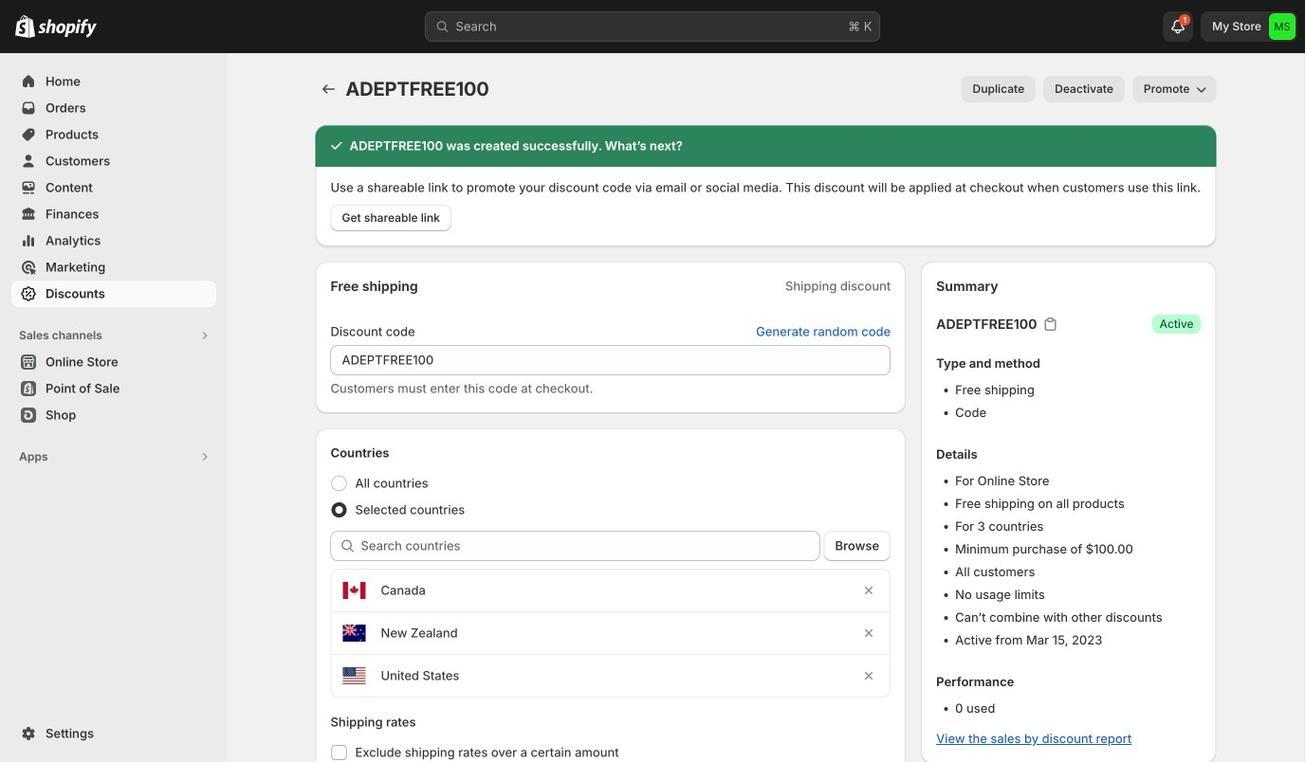 Task type: vqa. For each thing, say whether or not it's contained in the screenshot.
Settings dialog
no



Task type: describe. For each thing, give the bounding box(es) containing it.
my store image
[[1269, 13, 1296, 40]]

1 horizontal spatial shopify image
[[38, 19, 97, 38]]

0 horizontal spatial shopify image
[[15, 15, 35, 38]]



Task type: locate. For each thing, give the bounding box(es) containing it.
shopify image
[[15, 15, 35, 38], [38, 19, 97, 38]]

Search countries text field
[[361, 531, 820, 562]]

None text field
[[331, 345, 891, 376]]



